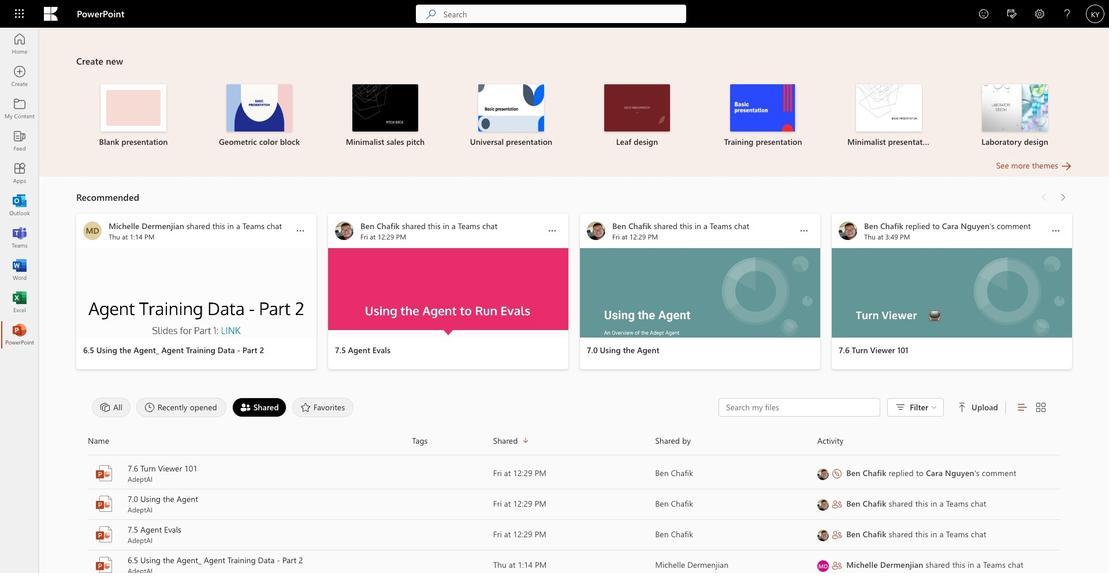 Task type: locate. For each thing, give the bounding box(es) containing it.
minimalist sales pitch element
[[329, 84, 442, 148]]

1 opens profile card for bchafik@keywordsstudios.com image from the top
[[818, 469, 829, 481]]

go to your outlook image
[[14, 200, 25, 212]]

powerpoint image
[[95, 465, 113, 483], [95, 495, 113, 514], [95, 557, 113, 574]]

tab
[[89, 398, 133, 418], [133, 398, 229, 418], [229, 398, 289, 418], [289, 398, 357, 418]]

powerpoint image for "name 7.6 turn viewer 101" cell
[[95, 465, 113, 483]]

row
[[88, 432, 1061, 456]]

name 6.5 using the agent_ agent training data - part 2 cell
[[88, 555, 412, 574]]

organizational logo image
[[44, 7, 58, 21]]

leaf design image
[[605, 84, 670, 132]]

2 powerpoint image from the top
[[95, 495, 113, 514]]

navigation
[[0, 28, 39, 351]]

name 7.5 agent evals cell
[[88, 525, 412, 546]]

banner
[[0, 0, 1110, 30]]

list
[[76, 74, 1073, 160]]

opens profile card for bchafik@keywordsstudios.com image for the name 7.0 using the agent cell
[[818, 500, 829, 511]]

laboratory design image
[[983, 84, 1048, 132]]

tab list
[[89, 395, 719, 421]]

1 vertical spatial opens profile card for bchafik@keywordsstudios.com image
[[818, 500, 829, 511]]

opens profile card for bchafik@keywordsstudios.com image
[[818, 469, 829, 481], [818, 500, 829, 511], [818, 530, 829, 542]]

all element
[[92, 398, 130, 418]]

0 vertical spatial opens profile card for bchafik@keywordsstudios.com image
[[818, 469, 829, 481]]

go to powerpoint image
[[14, 329, 25, 341]]

apps image
[[14, 168, 25, 179]]

main content
[[39, 28, 1110, 574]]

Search box. Suggestions appear as you type. search field
[[444, 5, 686, 23]]

7.6 turn viewer 101 group
[[832, 214, 1073, 370]]

2 vertical spatial opens profile card for bchafik@keywordsstudios.com image
[[818, 530, 829, 542]]

training presentation image
[[731, 84, 796, 132]]

opens profile card for bchafik@keywordsstudios.com image for the name 7.5 agent evals cell
[[818, 530, 829, 542]]

3 opens profile card for bchafik@keywordsstudios.com image from the top
[[818, 530, 829, 542]]

displaying 6 out of 15 files. status
[[719, 399, 1048, 417]]

application
[[0, 28, 1110, 574]]

feed image
[[14, 135, 25, 147]]

7.0 using the agent image
[[580, 249, 821, 338]]

None search field
[[416, 5, 686, 23]]

2 vertical spatial powerpoint image
[[95, 557, 113, 574]]

Search my files text field
[[725, 402, 875, 414]]

2 tab from the left
[[133, 398, 229, 418]]

activity, column 5 of 5 column header
[[818, 432, 1061, 451]]

1 powerpoint image from the top
[[95, 465, 113, 483]]

geometric color block image
[[227, 84, 292, 132]]

favorites element
[[292, 398, 354, 418]]

go to excel image
[[14, 297, 25, 309]]

1 vertical spatial powerpoint image
[[95, 495, 113, 514]]

2 opens profile card for bchafik@keywordsstudios.com image from the top
[[818, 500, 829, 511]]

7.0 using the agent group
[[580, 214, 821, 370]]

name 7.0 using the agent cell
[[88, 494, 412, 515]]

3 powerpoint image from the top
[[95, 557, 113, 574]]

powerpoint image inside name 6.5 using the agent_ agent training data - part 2 cell
[[95, 557, 113, 574]]

minimalist presentation image
[[857, 84, 922, 132]]

powerpoint image inside the name 7.0 using the agent cell
[[95, 495, 113, 514]]

7.5 agent evals image
[[328, 249, 569, 338]]

blank presentation element
[[77, 84, 190, 148]]

0 vertical spatial powerpoint image
[[95, 465, 113, 483]]

powerpoint image inside "name 7.6 turn viewer 101" cell
[[95, 465, 113, 483]]



Task type: vqa. For each thing, say whether or not it's contained in the screenshot.
main content
yes



Task type: describe. For each thing, give the bounding box(es) containing it.
1 tab from the left
[[89, 398, 133, 418]]

minimalist sales pitch image
[[353, 84, 418, 132]]

geometric color block element
[[203, 84, 316, 148]]

leaf design element
[[581, 84, 694, 148]]

go to word image
[[14, 265, 25, 276]]

my content image
[[14, 103, 25, 114]]

universal presentation element
[[455, 84, 568, 148]]

laboratory design element
[[959, 84, 1072, 148]]

6.5 using the agent_ agent training data - part 2 image
[[76, 249, 317, 338]]

powerpoint image
[[95, 526, 113, 544]]

6.5 using the agent_ agent training data - part 2 group
[[76, 214, 317, 370]]

home image
[[14, 38, 25, 50]]

account manager for kate yudina image
[[1087, 5, 1105, 23]]

powerpoint image for name 6.5 using the agent_ agent training data - part 2 cell
[[95, 557, 113, 574]]

opens profile card for bchafik@keywordsstudios.com image for "name 7.6 turn viewer 101" cell
[[818, 469, 829, 481]]

universal presentation image
[[479, 84, 544, 132]]

tags, column 2 of 5 column header
[[412, 432, 493, 451]]

create image
[[14, 71, 25, 82]]

go to teams image
[[14, 232, 25, 244]]

powerpoint image for the name 7.0 using the agent cell
[[95, 495, 113, 514]]

name 7.6 turn viewer 101 cell
[[88, 464, 412, 484]]

training presentation element
[[707, 84, 820, 148]]

shared element
[[232, 398, 286, 418]]

next image
[[1058, 188, 1069, 207]]

minimalist presentation element
[[833, 84, 946, 148]]

7.5 agent evals group
[[328, 214, 569, 370]]

recently opened element
[[136, 398, 226, 418]]

4 tab from the left
[[289, 398, 357, 418]]

3 tab from the left
[[229, 398, 289, 418]]



